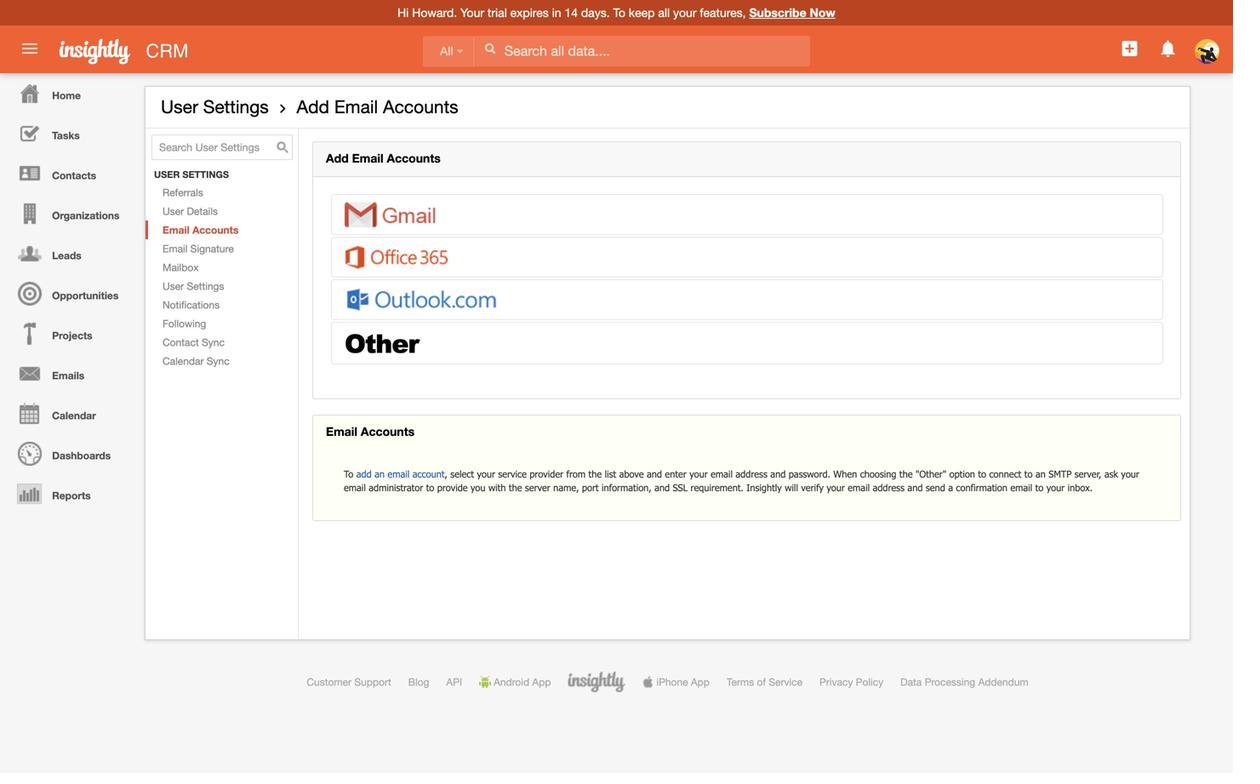 Task type: locate. For each thing, give the bounding box(es) containing it.
,
[[445, 468, 448, 480]]

email down connect
[[1011, 482, 1033, 493]]

calendar down contact
[[163, 355, 204, 367]]

1 vertical spatial sync
[[207, 355, 230, 367]]

1 horizontal spatial app
[[691, 676, 710, 688]]

user settings referrals user details email accounts email signature mailbox user settings notifications following contact sync calendar sync
[[154, 169, 239, 367]]

email down when
[[848, 482, 870, 493]]

will
[[785, 482, 799, 493]]

mailbox link
[[146, 258, 298, 277]]

your
[[461, 6, 484, 20]]

above
[[620, 468, 644, 480]]

1 vertical spatial to
[[344, 468, 354, 480]]

subscribe now link
[[750, 6, 836, 20]]

following
[[163, 318, 206, 330]]

1 horizontal spatial to
[[613, 6, 626, 20]]

your down smtp at right bottom
[[1047, 482, 1065, 493]]

to left add
[[344, 468, 354, 480]]

support
[[355, 676, 391, 688]]

android app
[[494, 676, 551, 688]]

organizations link
[[4, 193, 136, 233]]

enter
[[665, 468, 687, 480]]

blog link
[[408, 676, 429, 688]]

user down the referrals
[[163, 205, 184, 217]]

iphone app link
[[642, 676, 710, 688]]

the up "port"
[[589, 468, 602, 480]]

contacts link
[[4, 153, 136, 193]]

from
[[567, 468, 586, 480]]

referrals
[[163, 187, 203, 198]]

1 horizontal spatial an
[[1036, 468, 1046, 480]]

settings inside the user settings referrals user details email accounts email signature mailbox user settings notifications following contact sync calendar sync
[[187, 280, 224, 292]]

"other"
[[916, 468, 947, 480]]

2 horizontal spatial the
[[900, 468, 913, 480]]

Search User Settings text field
[[152, 135, 293, 160]]

to left inbox. at the bottom right
[[1036, 482, 1044, 493]]

sync
[[202, 336, 225, 348], [207, 355, 230, 367]]

address
[[736, 468, 768, 480], [873, 482, 905, 493]]

user down crm
[[161, 96, 198, 117]]

0 vertical spatial add email accounts
[[297, 96, 459, 117]]

an
[[375, 468, 385, 480], [1036, 468, 1046, 480]]

to down account
[[426, 482, 435, 493]]

0 vertical spatial sync
[[202, 336, 225, 348]]

0 vertical spatial add
[[297, 96, 329, 117]]

to up confirmation
[[979, 468, 987, 480]]

an left smtp at right bottom
[[1036, 468, 1046, 480]]

leads
[[52, 249, 82, 261]]

0 vertical spatial address
[[736, 468, 768, 480]]

all link
[[423, 36, 475, 67]]

now
[[810, 6, 836, 20]]

1 vertical spatial add
[[326, 151, 349, 165]]

1 vertical spatial calendar
[[52, 410, 96, 421]]

privacy
[[820, 676, 853, 688]]

notifications
[[163, 299, 220, 311]]

add
[[357, 468, 372, 480]]

address down choosing
[[873, 482, 905, 493]]

settings up notifications
[[187, 280, 224, 292]]

2 app from the left
[[691, 676, 710, 688]]

settings up search user settings text field
[[203, 96, 269, 117]]

privacy policy link
[[820, 676, 884, 688]]

your right enter
[[690, 468, 708, 480]]

to left keep on the top of the page
[[613, 6, 626, 20]]

trial
[[488, 6, 507, 20]]

account
[[413, 468, 445, 480]]

policy
[[856, 676, 884, 688]]

other
[[345, 325, 419, 361]]

privacy policy
[[820, 676, 884, 688]]

calendar inside navigation
[[52, 410, 96, 421]]

user settings link up search user settings text field
[[161, 96, 269, 117]]

projects
[[52, 330, 92, 341]]

address up insightly
[[736, 468, 768, 480]]

user settings link up notifications
[[146, 277, 298, 296]]

following link
[[146, 314, 298, 333]]

2 an from the left
[[1036, 468, 1046, 480]]

0 vertical spatial calendar
[[163, 355, 204, 367]]

app right android on the left bottom
[[532, 676, 551, 688]]

port
[[582, 482, 599, 493]]

sync down following link
[[202, 336, 225, 348]]

1 horizontal spatial address
[[873, 482, 905, 493]]

android
[[494, 676, 530, 688]]

0 horizontal spatial calendar
[[52, 410, 96, 421]]

hi
[[398, 6, 409, 20]]

the
[[589, 468, 602, 480], [900, 468, 913, 480], [509, 482, 522, 493]]

all
[[440, 45, 453, 58]]

expires
[[511, 6, 549, 20]]

add email accounts
[[297, 96, 459, 117], [326, 151, 441, 165]]

calendar
[[163, 355, 204, 367], [52, 410, 96, 421]]

app right iphone
[[691, 676, 710, 688]]

api link
[[446, 676, 462, 688]]

0 horizontal spatial an
[[375, 468, 385, 480]]

an right add
[[375, 468, 385, 480]]

email accounts
[[326, 424, 415, 439]]

service
[[769, 676, 803, 688]]

sync down contact sync 'link'
[[207, 355, 230, 367]]

accounts inside the user settings referrals user details email accounts email signature mailbox user settings notifications following contact sync calendar sync
[[192, 224, 239, 236]]

signature
[[190, 243, 234, 255]]

to
[[979, 468, 987, 480], [1025, 468, 1033, 480], [426, 482, 435, 493], [1036, 482, 1044, 493]]

android app link
[[479, 676, 551, 688]]

add email accounts link
[[297, 96, 459, 117]]

of
[[757, 676, 766, 688]]

accounts up to add an email account
[[361, 424, 415, 439]]

the left "other"
[[900, 468, 913, 480]]

calendar inside the user settings referrals user details email accounts email signature mailbox user settings notifications following contact sync calendar sync
[[163, 355, 204, 367]]

with
[[489, 482, 506, 493]]

add an email account link
[[357, 468, 445, 480]]

to
[[613, 6, 626, 20], [344, 468, 354, 480]]

1 vertical spatial settings
[[187, 280, 224, 292]]

user down mailbox
[[163, 280, 184, 292]]

user
[[161, 96, 198, 117], [163, 205, 184, 217], [163, 280, 184, 292]]

accounts
[[383, 96, 459, 117], [387, 151, 441, 165], [192, 224, 239, 236], [361, 424, 415, 439]]

0 horizontal spatial app
[[532, 676, 551, 688]]

accounts up signature
[[192, 224, 239, 236]]

you
[[471, 482, 486, 493]]

accounts down add email accounts link
[[387, 151, 441, 165]]

choosing
[[861, 468, 897, 480]]

navigation
[[0, 73, 136, 513]]

, select your service provider from the list above and enter your email address and password. when choosing the "other" option to connect to an smtp server, ask your email administrator to provide you with the server name, port information, and ssl requirement. insightly will verify your email address and send a confirmation email to your inbox.
[[344, 468, 1140, 493]]

0 vertical spatial settings
[[203, 96, 269, 117]]

0 horizontal spatial the
[[509, 482, 522, 493]]

calendar up dashboards link
[[52, 410, 96, 421]]

email signature link
[[146, 239, 298, 258]]

email up the requirement.
[[711, 468, 733, 480]]

and up will
[[771, 468, 786, 480]]

smtp
[[1049, 468, 1072, 480]]

1 app from the left
[[532, 676, 551, 688]]

the down the "service" on the bottom left of the page
[[509, 482, 522, 493]]

1 horizontal spatial calendar
[[163, 355, 204, 367]]

blog
[[408, 676, 429, 688]]

processing
[[925, 676, 976, 688]]



Task type: describe. For each thing, give the bounding box(es) containing it.
insightly
[[747, 482, 782, 493]]

1 vertical spatial user settings link
[[146, 277, 298, 296]]

customer support
[[307, 676, 391, 688]]

terms
[[727, 676, 754, 688]]

emails
[[52, 370, 84, 381]]

1 vertical spatial add email accounts
[[326, 151, 441, 165]]

data processing addendum
[[901, 676, 1029, 688]]

keep
[[629, 6, 655, 20]]

1 an from the left
[[375, 468, 385, 480]]

information,
[[602, 482, 652, 493]]

tasks
[[52, 129, 80, 141]]

your right ask
[[1122, 468, 1140, 480]]

to right connect
[[1025, 468, 1033, 480]]

email accounts link
[[146, 221, 298, 239]]

terms of service link
[[727, 676, 803, 688]]

customer support link
[[307, 676, 391, 688]]

provide
[[437, 482, 468, 493]]

14
[[565, 6, 578, 20]]

iphone
[[657, 676, 688, 688]]

calendar link
[[4, 393, 136, 433]]

white image
[[484, 43, 496, 54]]

user settings
[[161, 96, 269, 117]]

subscribe
[[750, 6, 807, 20]]

0 vertical spatial user settings link
[[161, 96, 269, 117]]

in
[[552, 6, 562, 20]]

opportunities
[[52, 289, 119, 301]]

to add an email account
[[344, 468, 445, 480]]

an inside the , select your service provider from the list above and enter your email address and password. when choosing the "other" option to connect to an smtp server, ask your email administrator to provide you with the server name, port information, and ssl requirement. insightly will verify your email address and send a confirmation email to your inbox.
[[1036, 468, 1046, 480]]

tasks link
[[4, 113, 136, 153]]

your right all
[[673, 6, 697, 20]]

email up administrator
[[388, 468, 410, 480]]

hi howard. your trial expires in 14 days. to keep all your features, subscribe now
[[398, 6, 836, 20]]

reports link
[[4, 473, 136, 513]]

emails link
[[4, 353, 136, 393]]

requirement.
[[691, 482, 744, 493]]

select
[[451, 468, 474, 480]]

referrals link
[[146, 183, 298, 202]]

when
[[834, 468, 858, 480]]

provider
[[530, 468, 564, 480]]

app for android app
[[532, 676, 551, 688]]

dashboards link
[[4, 433, 136, 473]]

list
[[605, 468, 617, 480]]

calendar sync link
[[146, 352, 298, 370]]

a
[[949, 482, 954, 493]]

contact sync link
[[146, 333, 298, 352]]

settings
[[183, 169, 229, 180]]

ask
[[1105, 468, 1119, 480]]

administrator
[[369, 482, 423, 493]]

and left send
[[908, 482, 923, 493]]

projects link
[[4, 313, 136, 353]]

other link
[[332, 323, 1163, 364]]

1 vertical spatial user
[[163, 205, 184, 217]]

email down add
[[344, 482, 366, 493]]

and left ssl
[[655, 482, 670, 493]]

features,
[[700, 6, 746, 20]]

Search all data.... text field
[[475, 36, 810, 66]]

server
[[525, 482, 551, 493]]

server,
[[1075, 468, 1102, 480]]

send
[[926, 482, 946, 493]]

all
[[658, 6, 670, 20]]

customer
[[307, 676, 352, 688]]

navigation containing home
[[0, 73, 136, 513]]

data
[[901, 676, 922, 688]]

details
[[187, 205, 218, 217]]

2 vertical spatial user
[[163, 280, 184, 292]]

and left enter
[[647, 468, 662, 480]]

crm
[[146, 40, 189, 62]]

contact
[[163, 336, 199, 348]]

notifications link
[[146, 296, 298, 314]]

0 vertical spatial user
[[161, 96, 198, 117]]

ssl
[[673, 482, 688, 493]]

service
[[498, 468, 527, 480]]

0 horizontal spatial address
[[736, 468, 768, 480]]

your up you
[[477, 468, 495, 480]]

notifications image
[[1158, 38, 1179, 59]]

option
[[950, 468, 976, 480]]

howard.
[[412, 6, 457, 20]]

data processing addendum link
[[901, 676, 1029, 688]]

addendum
[[979, 676, 1029, 688]]

dashboards
[[52, 450, 111, 461]]

opportunities link
[[4, 273, 136, 313]]

connect
[[990, 468, 1022, 480]]

reports
[[52, 490, 91, 501]]

confirmation
[[957, 482, 1008, 493]]

iphone app
[[657, 676, 710, 688]]

1 horizontal spatial the
[[589, 468, 602, 480]]

your down when
[[827, 482, 845, 493]]

1 vertical spatial address
[[873, 482, 905, 493]]

contacts
[[52, 169, 96, 181]]

mailbox
[[163, 261, 199, 273]]

password.
[[789, 468, 831, 480]]

0 horizontal spatial to
[[344, 468, 354, 480]]

0 vertical spatial to
[[613, 6, 626, 20]]

accounts down all
[[383, 96, 459, 117]]

app for iphone app
[[691, 676, 710, 688]]



Task type: vqa. For each thing, say whether or not it's contained in the screenshot.
password.
yes



